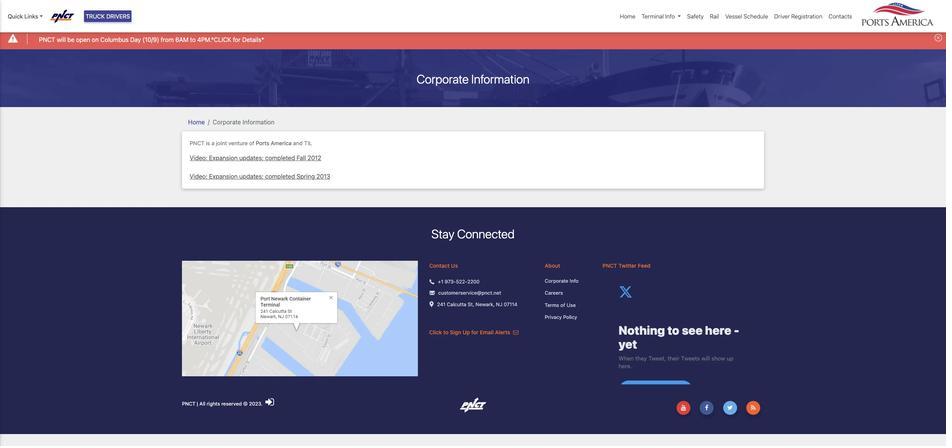 Task type: vqa. For each thing, say whether or not it's contained in the screenshot.
▼
no



Task type: describe. For each thing, give the bounding box(es) containing it.
completed for fall
[[265, 155, 295, 162]]

alerts
[[495, 329, 511, 336]]

sign in image
[[266, 398, 274, 408]]

will
[[57, 36, 66, 43]]

rights
[[207, 401, 220, 407]]

6am
[[175, 36, 189, 43]]

terms
[[545, 302, 560, 308]]

click to sign up for email alerts
[[430, 329, 512, 336]]

video: for video: expansion updates; completed fall 2012
[[190, 155, 208, 162]]

pnct | all rights reserved © 2023.
[[182, 401, 264, 407]]

video: expansion updates; completed spring 2013
[[190, 173, 330, 180]]

spring
[[297, 173, 315, 180]]

day
[[130, 36, 141, 43]]

us
[[451, 263, 458, 269]]

links
[[24, 13, 38, 20]]

+1 973-522-2200
[[438, 279, 480, 285]]

use
[[567, 302, 576, 308]]

2200
[[468, 279, 480, 285]]

0 horizontal spatial home
[[188, 119, 205, 126]]

on
[[92, 36, 99, 43]]

twitter
[[619, 263, 637, 269]]

1 vertical spatial for
[[472, 329, 479, 336]]

open
[[76, 36, 90, 43]]

rail link
[[707, 9, 723, 24]]

fall
[[297, 155, 306, 162]]

truck
[[86, 13, 105, 20]]

pnct will be open on columbus day (10/9) from 6am to 4pm.*click for details*
[[39, 36, 264, 43]]

truck drivers link
[[84, 10, 132, 22]]

vessel schedule link
[[723, 9, 772, 24]]

corporate info
[[545, 278, 579, 284]]

st,
[[468, 302, 475, 308]]

info for terminal info
[[666, 13, 675, 20]]

241 calcutta st, newark, nj 07114 link
[[437, 301, 518, 309]]

ports america link
[[256, 140, 292, 146]]

contacts
[[829, 13, 853, 20]]

0 vertical spatial home
[[620, 13, 636, 20]]

1 vertical spatial corporate
[[213, 119, 241, 126]]

2023.
[[249, 401, 263, 407]]

driver registration
[[775, 13, 823, 20]]

registration
[[792, 13, 823, 20]]

rail
[[710, 13, 720, 20]]

0 vertical spatial home link
[[617, 9, 639, 24]]

about
[[545, 263, 561, 269]]

pnct for pnct will be open on columbus day (10/9) from 6am to 4pm.*click for details*
[[39, 36, 55, 43]]

contact
[[430, 263, 450, 269]]

©
[[243, 401, 248, 407]]

quick links link
[[8, 12, 43, 21]]

customerservice@pnct.net
[[439, 290, 501, 296]]

terminal info link
[[639, 9, 685, 24]]

newark,
[[476, 302, 495, 308]]

connected
[[457, 227, 515, 242]]

privacy policy link
[[545, 314, 591, 322]]

is
[[206, 140, 210, 146]]

calcutta
[[447, 302, 467, 308]]

america
[[271, 140, 292, 146]]

pnct twitter feed
[[603, 263, 651, 269]]

stay connected
[[432, 227, 515, 242]]

columbus
[[100, 36, 129, 43]]

email
[[480, 329, 494, 336]]

feed
[[638, 263, 651, 269]]

details*
[[242, 36, 264, 43]]

sign
[[450, 329, 462, 336]]

pnct for pnct | all rights reserved © 2023.
[[182, 401, 196, 407]]

241
[[437, 302, 446, 308]]



Task type: locate. For each thing, give the bounding box(es) containing it.
info for corporate info
[[570, 278, 579, 284]]

to left sign
[[444, 329, 449, 336]]

terms of use
[[545, 302, 576, 308]]

careers link
[[545, 290, 591, 297]]

reserved
[[222, 401, 242, 407]]

careers
[[545, 290, 563, 296]]

0 horizontal spatial of
[[249, 140, 255, 146]]

0 horizontal spatial to
[[190, 36, 196, 43]]

customerservice@pnct.net link
[[439, 290, 501, 297]]

updates; down pnct is a joint venture of ports america and til
[[239, 155, 264, 162]]

1 vertical spatial of
[[561, 302, 566, 308]]

policy
[[564, 314, 578, 321]]

close image
[[935, 34, 943, 42]]

ports
[[256, 140, 269, 146]]

updates; for spring
[[239, 173, 264, 180]]

07114
[[504, 302, 518, 308]]

expansion
[[209, 155, 238, 162], [209, 173, 238, 180]]

nj
[[496, 302, 503, 308]]

1 horizontal spatial home
[[620, 13, 636, 20]]

of left 'use'
[[561, 302, 566, 308]]

for left the details* in the left top of the page
[[233, 36, 241, 43]]

2 vertical spatial corporate
[[545, 278, 569, 284]]

2 video: from the top
[[190, 173, 208, 180]]

0 vertical spatial video:
[[190, 155, 208, 162]]

0 vertical spatial to
[[190, 36, 196, 43]]

updates;
[[239, 155, 264, 162], [239, 173, 264, 180]]

0 horizontal spatial for
[[233, 36, 241, 43]]

safety link
[[685, 9, 707, 24]]

stay
[[432, 227, 455, 242]]

1 vertical spatial updates;
[[239, 173, 264, 180]]

driver
[[775, 13, 790, 20]]

973-
[[445, 279, 456, 285]]

home
[[620, 13, 636, 20], [188, 119, 205, 126]]

updates; for fall
[[239, 155, 264, 162]]

corporate
[[417, 72, 469, 86], [213, 119, 241, 126], [545, 278, 569, 284]]

pnct for pnct is a joint venture of ports america and til
[[190, 140, 205, 146]]

click
[[430, 329, 442, 336]]

to inside alert
[[190, 36, 196, 43]]

1 vertical spatial home link
[[188, 119, 205, 126]]

expansion for video: expansion updates; completed spring 2013
[[209, 173, 238, 180]]

of left ports
[[249, 140, 255, 146]]

contact us
[[430, 263, 458, 269]]

a
[[212, 140, 215, 146]]

1 horizontal spatial to
[[444, 329, 449, 336]]

1 video: from the top
[[190, 155, 208, 162]]

click to sign up for email alerts link
[[430, 329, 519, 336]]

+1
[[438, 279, 444, 285]]

1 horizontal spatial info
[[666, 13, 675, 20]]

pnct inside alert
[[39, 36, 55, 43]]

pnct will be open on columbus day (10/9) from 6am to 4pm.*click for details* link
[[39, 35, 264, 44]]

pnct is a joint venture of ports america and til
[[190, 140, 312, 146]]

truck drivers
[[86, 13, 130, 20]]

1 horizontal spatial for
[[472, 329, 479, 336]]

updates; down video: expansion updates; completed fall 2012
[[239, 173, 264, 180]]

1 vertical spatial corporate information
[[213, 119, 275, 126]]

driver registration link
[[772, 9, 826, 24]]

privacy policy
[[545, 314, 578, 321]]

video: expansion updates; completed spring 2013 link
[[190, 172, 757, 181]]

1 vertical spatial home
[[188, 119, 205, 126]]

0 horizontal spatial info
[[570, 278, 579, 284]]

completed down america
[[265, 155, 295, 162]]

completed for spring
[[265, 173, 295, 180]]

1 horizontal spatial information
[[472, 72, 530, 86]]

2 horizontal spatial corporate
[[545, 278, 569, 284]]

pnct left the is at left top
[[190, 140, 205, 146]]

terminal
[[642, 13, 664, 20]]

pnct will be open on columbus day (10/9) from 6am to 4pm.*click for details* alert
[[0, 28, 947, 49]]

pnct left |
[[182, 401, 196, 407]]

info up "careers" link
[[570, 278, 579, 284]]

0 horizontal spatial information
[[243, 119, 275, 126]]

pnct left twitter
[[603, 263, 618, 269]]

1 horizontal spatial corporate information
[[417, 72, 530, 86]]

information
[[472, 72, 530, 86], [243, 119, 275, 126]]

1 vertical spatial info
[[570, 278, 579, 284]]

info right terminal
[[666, 13, 675, 20]]

video: for video: expansion updates; completed spring 2013
[[190, 173, 208, 180]]

0 vertical spatial updates;
[[239, 155, 264, 162]]

0 vertical spatial corporate information
[[417, 72, 530, 86]]

0 horizontal spatial home link
[[188, 119, 205, 126]]

0 vertical spatial information
[[472, 72, 530, 86]]

quick
[[8, 13, 23, 20]]

0 vertical spatial info
[[666, 13, 675, 20]]

to right 6am
[[190, 36, 196, 43]]

corporate info link
[[545, 278, 591, 285]]

and
[[293, 140, 303, 146]]

1 vertical spatial expansion
[[209, 173, 238, 180]]

video: expansion updates; completed fall 2012 link
[[190, 154, 757, 163]]

home link
[[617, 9, 639, 24], [188, 119, 205, 126]]

terms of use link
[[545, 302, 591, 309]]

1 expansion from the top
[[209, 155, 238, 162]]

1 horizontal spatial home link
[[617, 9, 639, 24]]

0 vertical spatial of
[[249, 140, 255, 146]]

+1 973-522-2200 link
[[438, 278, 480, 286]]

pnct for pnct twitter feed
[[603, 263, 618, 269]]

522-
[[456, 279, 468, 285]]

joint
[[216, 140, 227, 146]]

1 vertical spatial information
[[243, 119, 275, 126]]

vessel
[[726, 13, 743, 20]]

envelope o image
[[514, 330, 519, 335]]

1 vertical spatial video:
[[190, 173, 208, 180]]

video: expansion updates; completed fall 2012
[[190, 155, 321, 162]]

1 vertical spatial completed
[[265, 173, 295, 180]]

pnct left will
[[39, 36, 55, 43]]

0 vertical spatial expansion
[[209, 155, 238, 162]]

241 calcutta st, newark, nj 07114
[[437, 302, 518, 308]]

2012
[[308, 155, 321, 162]]

for right up
[[472, 329, 479, 336]]

vessel schedule
[[726, 13, 769, 20]]

for inside pnct will be open on columbus day (10/9) from 6am to 4pm.*click for details* link
[[233, 36, 241, 43]]

all
[[200, 401, 205, 407]]

0 horizontal spatial corporate information
[[213, 119, 275, 126]]

safety
[[688, 13, 704, 20]]

1 horizontal spatial of
[[561, 302, 566, 308]]

1 completed from the top
[[265, 155, 295, 162]]

from
[[161, 36, 174, 43]]

be
[[67, 36, 74, 43]]

drivers
[[106, 13, 130, 20]]

0 vertical spatial corporate
[[417, 72, 469, 86]]

|
[[197, 401, 198, 407]]

0 vertical spatial completed
[[265, 155, 295, 162]]

0 horizontal spatial corporate
[[213, 119, 241, 126]]

to
[[190, 36, 196, 43], [444, 329, 449, 336]]

quick links
[[8, 13, 38, 20]]

terminal info
[[642, 13, 675, 20]]

(10/9)
[[143, 36, 159, 43]]

2 completed from the top
[[265, 173, 295, 180]]

0 vertical spatial for
[[233, 36, 241, 43]]

pnct
[[39, 36, 55, 43], [190, 140, 205, 146], [603, 263, 618, 269], [182, 401, 196, 407]]

expansion for video: expansion updates; completed fall 2012
[[209, 155, 238, 162]]

4pm.*click
[[197, 36, 231, 43]]

video:
[[190, 155, 208, 162], [190, 173, 208, 180]]

2 updates; from the top
[[239, 173, 264, 180]]

of
[[249, 140, 255, 146], [561, 302, 566, 308]]

1 vertical spatial to
[[444, 329, 449, 336]]

contacts link
[[826, 9, 856, 24]]

1 horizontal spatial corporate
[[417, 72, 469, 86]]

venture
[[229, 140, 248, 146]]

completed left spring
[[265, 173, 295, 180]]

up
[[463, 329, 470, 336]]

1 updates; from the top
[[239, 155, 264, 162]]

for
[[233, 36, 241, 43], [472, 329, 479, 336]]

2 expansion from the top
[[209, 173, 238, 180]]

schedule
[[744, 13, 769, 20]]

privacy
[[545, 314, 562, 321]]



